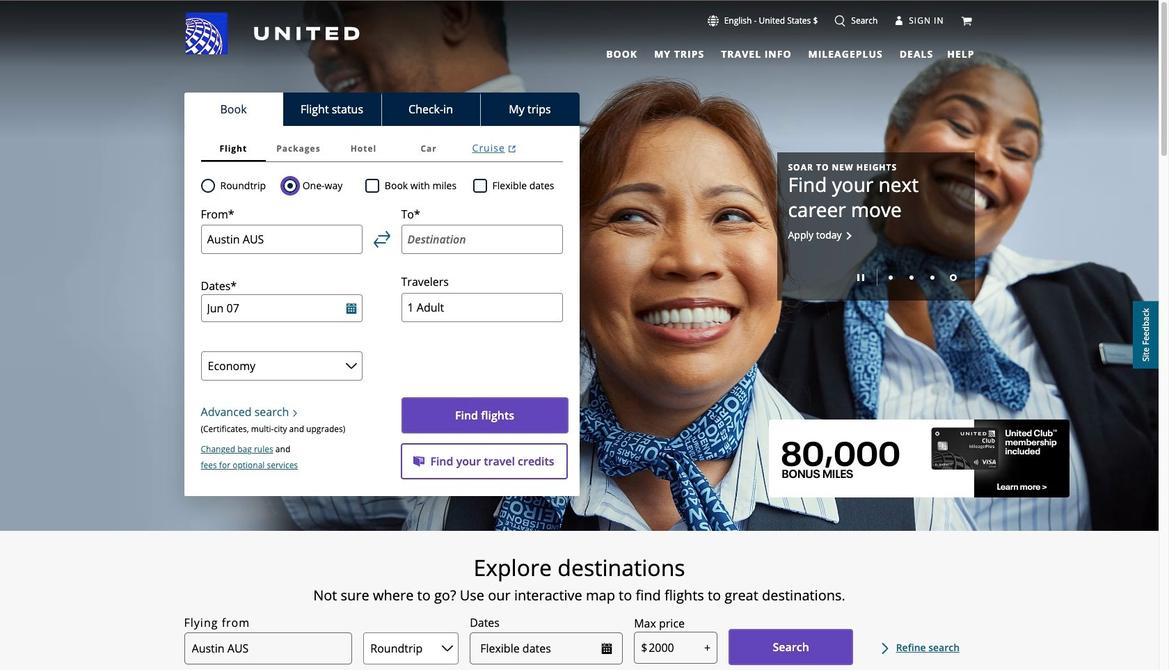 Task type: locate. For each thing, give the bounding box(es) containing it.
united logo link to homepage image
[[186, 13, 360, 54]]

tab list
[[598, 42, 937, 62], [184, 93, 580, 126], [201, 136, 563, 162]]

pause image
[[858, 275, 865, 282]]

carousel buttons element
[[789, 265, 964, 290]]

explore destinations element
[[104, 554, 1055, 582]]

None text field
[[635, 632, 718, 664]]

navigation
[[0, 12, 1160, 62]]

flexible dates image
[[602, 644, 613, 655]]

Flying from text field
[[184, 633, 353, 665]]

slide 3 of 4 image
[[931, 276, 935, 280]]

main content
[[0, 1, 1160, 671]]

Destination text field
[[401, 225, 563, 254]]

slide 1 of 4 image
[[889, 276, 893, 280]]

not sure where to go? use our interactive map to find flights to great destinations. element
[[104, 588, 1055, 604]]

currently in english united states	$ enter to change image
[[708, 15, 719, 26]]



Task type: vqa. For each thing, say whether or not it's contained in the screenshot.
Not sure where to go? Use our interactive map to find flights to great destinations. 'element'
yes



Task type: describe. For each thing, give the bounding box(es) containing it.
0 vertical spatial tab list
[[598, 42, 937, 62]]

reverse origin and destination image
[[374, 231, 390, 248]]

please enter the max price in the input text or tab to access the slider to set the max price. element
[[635, 616, 685, 632]]

flying from element
[[184, 615, 250, 632]]

Origin text field
[[201, 225, 362, 254]]

round trip flight search element
[[215, 178, 266, 194]]

book with miles element
[[366, 178, 473, 194]]

one way flight search element
[[297, 178, 343, 194]]

1 vertical spatial tab list
[[184, 93, 580, 126]]

slide 2 of 4 image
[[910, 276, 914, 280]]

2 vertical spatial tab list
[[201, 136, 563, 162]]

slide 4 of 4 image
[[950, 275, 957, 282]]

view cart, click to view list of recently searched saved trips. image
[[961, 15, 973, 26]]

Depart text field
[[201, 295, 362, 323]]



